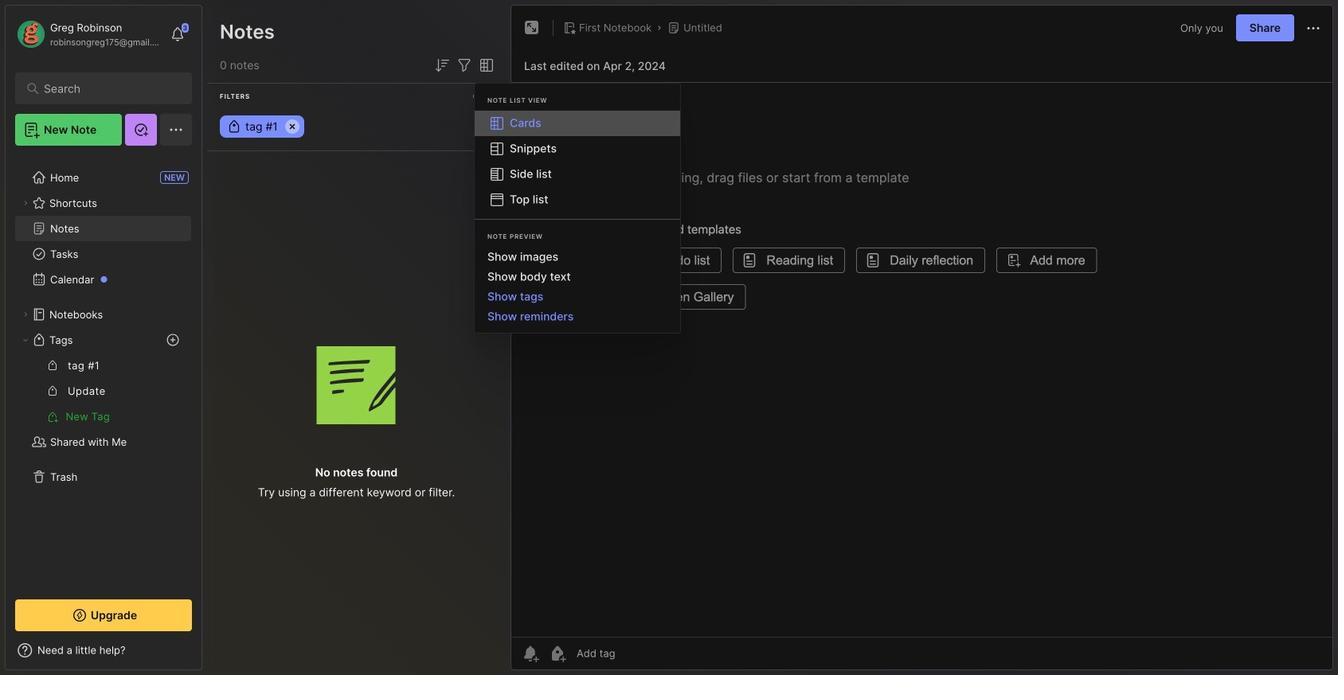 Task type: describe. For each thing, give the bounding box(es) containing it.
none search field inside main element
[[44, 79, 171, 98]]

More actions field
[[1304, 18, 1323, 38]]

add filters image
[[455, 56, 474, 75]]

2 dropdown list menu from the top
[[475, 247, 680, 327]]

expand tags image
[[21, 335, 30, 345]]

expand notebooks image
[[21, 310, 30, 319]]

WHAT'S NEW field
[[6, 638, 202, 664]]

group inside tree
[[15, 353, 191, 429]]

more actions image
[[1304, 19, 1323, 38]]

Account field
[[15, 18, 163, 50]]

add tag image
[[548, 645, 567, 664]]



Task type: vqa. For each thing, say whether or not it's contained in the screenshot.
Audio
no



Task type: locate. For each thing, give the bounding box(es) containing it.
0 vertical spatial dropdown list menu
[[475, 111, 680, 213]]

None search field
[[44, 79, 171, 98]]

expand note image
[[523, 18, 542, 37]]

Sort options field
[[433, 56, 452, 75]]

Note Editor text field
[[511, 82, 1333, 637]]

tree inside main element
[[6, 155, 202, 586]]

tree
[[6, 155, 202, 586]]

click to collapse image
[[201, 646, 213, 665]]

1 vertical spatial dropdown list menu
[[475, 247, 680, 327]]

Add tag field
[[575, 647, 695, 661]]

Search text field
[[44, 81, 171, 96]]

1 dropdown list menu from the top
[[475, 111, 680, 213]]

main element
[[0, 0, 207, 676]]

View options field
[[474, 56, 496, 75]]

group
[[15, 353, 191, 429]]

menu item
[[475, 111, 680, 136]]

note window element
[[511, 5, 1334, 675]]

dropdown list menu
[[475, 111, 680, 213], [475, 247, 680, 327]]

Add filters field
[[455, 56, 474, 75]]

add a reminder image
[[521, 645, 540, 664]]



